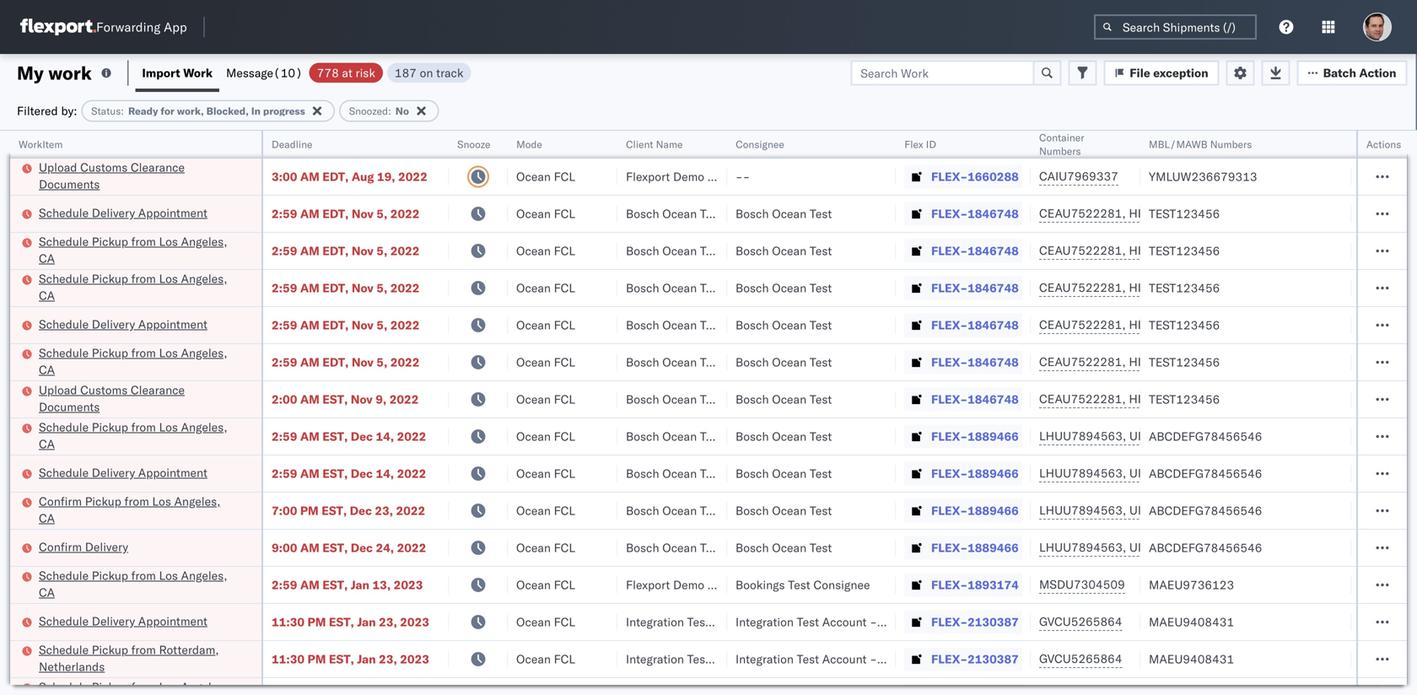 Task type: locate. For each thing, give the bounding box(es) containing it.
0 vertical spatial 23,
[[375, 503, 393, 518]]

file exception button
[[1104, 60, 1220, 86], [1104, 60, 1220, 86]]

upload customs clearance documents
[[39, 160, 185, 192], [39, 383, 185, 414]]

1 appointment from the top
[[138, 205, 208, 220]]

omkar sav for lhuu7894563, uetu5238478
[[1360, 503, 1418, 518]]

0 vertical spatial flexport
[[626, 169, 670, 184]]

demo for bookings
[[673, 578, 705, 592]]

1 vertical spatial integration test account - karl lagerfeld
[[736, 652, 955, 667]]

2 gaurav from the top
[[1360, 206, 1398, 221]]

1 integration from the top
[[736, 615, 794, 629]]

2:59 am edt, nov 5, 2022
[[272, 206, 420, 221], [272, 243, 420, 258], [272, 281, 420, 295], [272, 318, 420, 332], [272, 355, 420, 370]]

angeles, for second schedule pickup from los angeles, ca link from the bottom
[[181, 420, 227, 435]]

schedule pickup from los angeles, button
[[39, 679, 240, 695]]

1 vertical spatial integration
[[736, 652, 794, 667]]

account for schedule delivery appointment
[[823, 615, 867, 629]]

upload customs clearance documents link
[[39, 159, 240, 193], [39, 382, 240, 416]]

14, up "7:00 pm est, dec 23, 2022"
[[376, 466, 394, 481]]

confirm pickup from los angeles, ca button
[[39, 493, 240, 529]]

10 schedule from the top
[[39, 643, 89, 657]]

3 schedule delivery appointment link from the top
[[39, 465, 208, 481]]

14, down 9,
[[376, 429, 394, 444]]

flex-1889466 for schedule delivery appointment
[[932, 466, 1019, 481]]

dec left 24,
[[351, 540, 373, 555]]

upload customs clearance documents link for 2:00 am est, nov 9, 2022
[[39, 382, 240, 416]]

7 2:59 from the top
[[272, 466, 297, 481]]

upload
[[39, 160, 77, 175], [39, 383, 77, 397]]

1 vertical spatial karl
[[880, 652, 902, 667]]

est, for confirm pickup from los angeles, ca button
[[322, 503, 347, 518]]

numbers up ymluw236679313
[[1211, 138, 1252, 151]]

sav for lhuu7894563, uetu5238478
[[1399, 503, 1418, 518]]

1 gaurav jaw from the top
[[1360, 169, 1418, 184]]

filtered
[[17, 103, 58, 118]]

1 omkar from the top
[[1360, 281, 1396, 295]]

2023 for los
[[394, 578, 423, 592]]

0 vertical spatial upload customs clearance documents
[[39, 160, 185, 192]]

0 vertical spatial sav
[[1399, 281, 1418, 295]]

0 vertical spatial maeu9408431
[[1149, 615, 1235, 629]]

1 gaurav from the top
[[1360, 169, 1398, 184]]

4 hlxu6269489, from the top
[[1129, 317, 1216, 332]]

0 vertical spatial 11:30 pm est, jan 23, 2023
[[272, 615, 429, 629]]

0 vertical spatial documents
[[39, 177, 100, 192]]

4 2:59 from the top
[[272, 318, 297, 332]]

flex-
[[932, 169, 968, 184], [932, 206, 968, 221], [932, 243, 968, 258], [932, 281, 968, 295], [932, 318, 968, 332], [932, 355, 968, 370], [932, 392, 968, 407], [932, 429, 968, 444], [932, 466, 968, 481], [932, 503, 968, 518], [932, 540, 968, 555], [932, 578, 968, 592], [932, 615, 968, 629], [932, 652, 968, 667]]

1 5, from the top
[[377, 206, 388, 221]]

0 vertical spatial omkar
[[1360, 281, 1396, 295]]

14 flex- from the top
[[932, 652, 968, 667]]

0 vertical spatial lagerfeld
[[905, 615, 955, 629]]

0 vertical spatial demo
[[673, 169, 705, 184]]

2 vertical spatial 2023
[[400, 652, 429, 667]]

1 vertical spatial flex-2130387
[[932, 652, 1019, 667]]

4 5, from the top
[[377, 318, 388, 332]]

4 schedule delivery appointment button from the top
[[39, 613, 208, 632]]

1 vertical spatial customs
[[80, 383, 128, 397]]

:
[[121, 105, 124, 117], [388, 105, 391, 117]]

1 vertical spatial upload customs clearance documents button
[[39, 382, 240, 417]]

11:30 pm est, jan 23, 2023 for schedule delivery appointment
[[272, 615, 429, 629]]

pickup inside the schedule pickup from los angeles,
[[92, 680, 128, 694]]

1 vertical spatial upload
[[39, 383, 77, 397]]

clearance for 3:00 am edt, aug 19, 2022
[[131, 160, 185, 175]]

11:30 for schedule pickup from rotterdam, netherlands
[[272, 652, 305, 667]]

1 vertical spatial documents
[[39, 400, 100, 414]]

flex-2130387
[[932, 615, 1019, 629], [932, 652, 1019, 667]]

test
[[700, 206, 723, 221], [810, 206, 832, 221], [700, 243, 723, 258], [810, 243, 832, 258], [700, 281, 723, 295], [810, 281, 832, 295], [700, 318, 723, 332], [810, 318, 832, 332], [700, 355, 723, 370], [810, 355, 832, 370], [700, 392, 723, 407], [810, 392, 832, 407], [700, 429, 723, 444], [810, 429, 832, 444], [700, 466, 723, 481], [810, 466, 832, 481], [700, 503, 723, 518], [810, 503, 832, 518], [700, 540, 723, 555], [810, 540, 832, 555], [788, 578, 811, 592], [797, 615, 819, 629], [797, 652, 819, 667]]

ceau7522281, hlxu6269489, hlxu8034992
[[1040, 206, 1301, 221], [1040, 243, 1301, 258], [1040, 280, 1301, 295], [1040, 317, 1301, 332], [1040, 354, 1301, 369], [1040, 392, 1301, 406]]

numbers inside container numbers
[[1040, 145, 1081, 157]]

4 abcdefg78456546 from the top
[[1149, 540, 1263, 555]]

2 flex-1889466 from the top
[[932, 466, 1019, 481]]

2 flexport demo consignee from the top
[[626, 578, 764, 592]]

187 on track
[[395, 65, 464, 80]]

0 vertical spatial flexport demo consignee
[[626, 169, 764, 184]]

6 schedule from the top
[[39, 420, 89, 435]]

3 schedule pickup from los angeles, ca from the top
[[39, 346, 227, 377]]

flexport demo consignee for bookings test consignee
[[626, 578, 764, 592]]

6 test123456 from the top
[[1149, 392, 1220, 407]]

customs
[[80, 160, 128, 175], [80, 383, 128, 397]]

from
[[131, 234, 156, 249], [131, 271, 156, 286], [131, 346, 156, 360], [131, 420, 156, 435], [124, 494, 149, 509], [131, 568, 156, 583], [131, 643, 156, 657], [131, 680, 156, 694]]

status
[[91, 105, 121, 117]]

numbers down container
[[1040, 145, 1081, 157]]

1 lhuu7894563, from the top
[[1040, 429, 1127, 443]]

187
[[395, 65, 417, 80]]

13 ocean fcl from the top
[[516, 615, 575, 629]]

2 schedule pickup from los angeles, ca button from the top
[[39, 270, 240, 306]]

omkar for lhuu7894563, uetu5238478
[[1360, 503, 1396, 518]]

uetu5238478
[[1130, 429, 1212, 443], [1130, 466, 1212, 481], [1130, 503, 1212, 518], [1130, 540, 1212, 555]]

clearance
[[131, 160, 185, 175], [131, 383, 185, 397]]

0 vertical spatial gvcu5265864
[[1040, 614, 1123, 629]]

5 flex- from the top
[[932, 318, 968, 332]]

consignee
[[736, 138, 784, 151], [708, 169, 764, 184], [708, 578, 764, 592], [814, 578, 870, 592]]

1 vertical spatial lagerfeld
[[905, 652, 955, 667]]

2 flex-2130387 from the top
[[932, 652, 1019, 667]]

2:59 am est, dec 14, 2022 down 2:00 am est, nov 9, 2022
[[272, 429, 426, 444]]

demo down the name
[[673, 169, 705, 184]]

0 vertical spatial 11:30
[[272, 615, 305, 629]]

: left ready
[[121, 105, 124, 117]]

2 : from the left
[[388, 105, 391, 117]]

0 vertical spatial karl
[[880, 615, 902, 629]]

778 at risk
[[317, 65, 375, 80]]

delivery inside 'button'
[[85, 540, 128, 554]]

1 1889466 from the top
[[968, 429, 1019, 444]]

-
[[736, 169, 743, 184], [743, 169, 750, 184], [870, 615, 877, 629], [870, 652, 877, 667]]

7 resize handle column header from the left
[[1011, 131, 1031, 695]]

flex-1889466
[[932, 429, 1019, 444], [932, 466, 1019, 481], [932, 503, 1019, 518], [932, 540, 1019, 555]]

pickup for confirm pickup from los angeles, ca button
[[85, 494, 121, 509]]

1 vertical spatial flexport demo consignee
[[626, 578, 764, 592]]

bosch ocean test
[[626, 206, 723, 221], [736, 206, 832, 221], [626, 243, 723, 258], [736, 243, 832, 258], [626, 281, 723, 295], [736, 281, 832, 295], [626, 318, 723, 332], [736, 318, 832, 332], [626, 355, 723, 370], [736, 355, 832, 370], [626, 392, 723, 407], [736, 392, 832, 407], [626, 429, 723, 444], [736, 429, 832, 444], [626, 466, 723, 481], [736, 466, 832, 481], [626, 503, 723, 518], [736, 503, 832, 518], [626, 540, 723, 555], [736, 540, 832, 555]]

2 1889466 from the top
[[968, 466, 1019, 481]]

flex- for confirm pickup from los angeles, ca link
[[932, 503, 968, 518]]

2 customs from the top
[[80, 383, 128, 397]]

upload customs clearance documents button
[[39, 159, 240, 195], [39, 382, 240, 417]]

1 sav from the top
[[1399, 281, 1418, 295]]

mode
[[516, 138, 542, 151]]

customs for 2:00 am est, nov 9, 2022
[[80, 383, 128, 397]]

3:00 am edt, aug 19, 2022
[[272, 169, 428, 184]]

karl
[[880, 615, 902, 629], [880, 652, 902, 667]]

1 edt, from the top
[[323, 169, 349, 184]]

14 ocean fcl from the top
[[516, 652, 575, 667]]

1 1846748 from the top
[[968, 206, 1019, 221]]

1 vertical spatial 11:30
[[272, 652, 305, 667]]

0 vertical spatial upload customs clearance documents button
[[39, 159, 240, 195]]

1889466 for schedule pickup from los angeles, ca
[[968, 429, 1019, 444]]

gvcu5265864 for schedule delivery appointment
[[1040, 614, 1123, 629]]

0 vertical spatial pm
[[300, 503, 319, 518]]

1 vertical spatial confirm
[[39, 540, 82, 554]]

2 documents from the top
[[39, 400, 100, 414]]

filtered by:
[[17, 103, 77, 118]]

4 ceau7522281, from the top
[[1040, 317, 1126, 332]]

4 ceau7522281, hlxu6269489, hlxu8034992 from the top
[[1040, 317, 1301, 332]]

dec up "7:00 pm est, dec 23, 2022"
[[351, 466, 373, 481]]

nov for 4th schedule delivery appointment link from the bottom of the page
[[352, 206, 374, 221]]

2 integration from the top
[[736, 652, 794, 667]]

caiu7969337
[[1040, 169, 1119, 184]]

ca for second schedule pickup from los angeles, ca link from the bottom
[[39, 437, 55, 451]]

numbers for container numbers
[[1040, 145, 1081, 157]]

1 vertical spatial maeu9408431
[[1149, 652, 1235, 667]]

fcl
[[554, 169, 575, 184], [554, 206, 575, 221], [554, 243, 575, 258], [554, 281, 575, 295], [554, 318, 575, 332], [554, 355, 575, 370], [554, 392, 575, 407], [554, 429, 575, 444], [554, 466, 575, 481], [554, 503, 575, 518], [554, 540, 575, 555], [554, 578, 575, 592], [554, 615, 575, 629], [554, 652, 575, 667]]

2130387
[[968, 615, 1019, 629], [968, 652, 1019, 667]]

maeu9408431 for schedule pickup from rotterdam, netherlands
[[1149, 652, 1235, 667]]

2 14, from the top
[[376, 466, 394, 481]]

1 karl from the top
[[880, 615, 902, 629]]

uetu5238478 for schedule pickup from los angeles, ca
[[1130, 429, 1212, 443]]

1889466 for confirm pickup from los angeles, ca
[[968, 503, 1019, 518]]

forwarding
[[96, 19, 161, 35]]

1889466
[[968, 429, 1019, 444], [968, 466, 1019, 481], [968, 503, 1019, 518], [968, 540, 1019, 555]]

0 vertical spatial upload customs clearance documents link
[[39, 159, 240, 193]]

pm for rotterdam,
[[308, 652, 326, 667]]

pm for los
[[300, 503, 319, 518]]

0 vertical spatial upload
[[39, 160, 77, 175]]

confirm up confirm delivery
[[39, 494, 82, 509]]

2 omkar sav from the top
[[1360, 503, 1418, 518]]

1 vertical spatial flexport
[[626, 578, 670, 592]]

pickup inside schedule pickup from rotterdam, netherlands
[[92, 643, 128, 657]]

2 uetu5238478 from the top
[[1130, 466, 1212, 481]]

1 vertical spatial gvcu5265864
[[1040, 651, 1123, 666]]

4 2:59 am edt, nov 5, 2022 from the top
[[272, 318, 420, 332]]

dec up '9:00 am est, dec 24, 2022'
[[350, 503, 372, 518]]

2 flex- from the top
[[932, 206, 968, 221]]

2 11:30 pm est, jan 23, 2023 from the top
[[272, 652, 429, 667]]

demo
[[673, 169, 705, 184], [673, 578, 705, 592]]

4 1889466 from the top
[[968, 540, 1019, 555]]

2 11:30 from the top
[[272, 652, 305, 667]]

from inside the schedule pickup from los angeles,
[[131, 680, 156, 694]]

4 uetu5238478 from the top
[[1130, 540, 1212, 555]]

0 horizontal spatial numbers
[[1040, 145, 1081, 157]]

confirm inside 'button'
[[39, 540, 82, 554]]

nov
[[352, 206, 374, 221], [352, 243, 374, 258], [352, 281, 374, 295], [352, 318, 374, 332], [352, 355, 374, 370], [351, 392, 373, 407]]

pickup inside confirm pickup from los angeles, ca
[[85, 494, 121, 509]]

4 test123456 from the top
[[1149, 318, 1220, 332]]

resize handle column header for mode button
[[597, 131, 618, 695]]

abcdefg78456546 for schedule delivery appointment
[[1149, 466, 1263, 481]]

2 vertical spatial pm
[[308, 652, 326, 667]]

1 2:59 am est, dec 14, 2022 from the top
[[272, 429, 426, 444]]

0 vertical spatial omkar sav
[[1360, 281, 1418, 295]]

test123456
[[1149, 206, 1220, 221], [1149, 243, 1220, 258], [1149, 281, 1220, 295], [1149, 318, 1220, 332], [1149, 355, 1220, 370], [1149, 392, 1220, 407]]

angeles, inside the schedule pickup from los angeles,
[[181, 680, 227, 694]]

ceau7522281,
[[1040, 206, 1126, 221], [1040, 243, 1126, 258], [1040, 280, 1126, 295], [1040, 317, 1126, 332], [1040, 354, 1126, 369], [1040, 392, 1126, 406]]

1 vertical spatial 2:59 am est, dec 14, 2022
[[272, 466, 426, 481]]

4 flex- from the top
[[932, 281, 968, 295]]

0 vertical spatial integration test account - karl lagerfeld
[[736, 615, 955, 629]]

Search Shipments (/) text field
[[1094, 14, 1257, 40]]

flexport demo consignee
[[626, 169, 764, 184], [626, 578, 764, 592]]

0 vertical spatial 14,
[[376, 429, 394, 444]]

dec down 2:00 am est, nov 9, 2022
[[351, 429, 373, 444]]

6 resize handle column header from the left
[[876, 131, 896, 695]]

11 am from the top
[[300, 578, 320, 592]]

0 vertical spatial customs
[[80, 160, 128, 175]]

0 vertical spatial 2:59 am est, dec 14, 2022
[[272, 429, 426, 444]]

7 ocean fcl from the top
[[516, 392, 575, 407]]

4 schedule delivery appointment from the top
[[39, 614, 208, 629]]

dec
[[351, 429, 373, 444], [351, 466, 373, 481], [350, 503, 372, 518], [351, 540, 373, 555]]

1 vertical spatial 23,
[[379, 615, 397, 629]]

lhuu7894563, for confirm delivery
[[1040, 540, 1127, 555]]

resize handle column header for client name button
[[707, 131, 727, 695]]

flex-1889466 for confirm delivery
[[932, 540, 1019, 555]]

4 1846748 from the top
[[968, 318, 1019, 332]]

flex-1846748 button
[[905, 202, 1023, 226], [905, 202, 1023, 226], [905, 239, 1023, 263], [905, 239, 1023, 263], [905, 276, 1023, 300], [905, 276, 1023, 300], [905, 313, 1023, 337], [905, 313, 1023, 337], [905, 351, 1023, 374], [905, 351, 1023, 374], [905, 388, 1023, 411], [905, 388, 1023, 411]]

10 resize handle column header from the left
[[1387, 131, 1408, 695]]

2 abcdefg78456546 from the top
[[1149, 466, 1263, 481]]

0 vertical spatial confirm
[[39, 494, 82, 509]]

flexport. image
[[20, 19, 96, 35]]

angeles,
[[181, 234, 227, 249], [181, 271, 227, 286], [181, 346, 227, 360], [181, 420, 227, 435], [174, 494, 221, 509], [181, 568, 227, 583], [181, 680, 227, 694]]

1 horizontal spatial numbers
[[1211, 138, 1252, 151]]

11:30 pm est, jan 23, 2023
[[272, 615, 429, 629], [272, 652, 429, 667]]

hlxu8034992
[[1219, 206, 1301, 221], [1219, 243, 1301, 258], [1219, 280, 1301, 295], [1219, 317, 1301, 332], [1219, 354, 1301, 369], [1219, 392, 1301, 406]]

pickup
[[92, 234, 128, 249], [92, 271, 128, 286], [92, 346, 128, 360], [92, 420, 128, 435], [85, 494, 121, 509], [92, 568, 128, 583], [92, 643, 128, 657], [92, 680, 128, 694]]

3 gaurav from the top
[[1360, 243, 1398, 258]]

numbers for mbl/mawb numbers
[[1211, 138, 1252, 151]]

0 vertical spatial jan
[[351, 578, 370, 592]]

lhuu7894563, uetu5238478 for confirm delivery
[[1040, 540, 1212, 555]]

documents
[[39, 177, 100, 192], [39, 400, 100, 414]]

clearance for 2:00 am est, nov 9, 2022
[[131, 383, 185, 397]]

1 schedule pickup from los angeles, ca link from the top
[[39, 233, 240, 267]]

pickup for fourth "schedule pickup from los angeles, ca" button from the bottom
[[92, 271, 128, 286]]

2:00 am est, nov 9, 2022
[[272, 392, 419, 407]]

2:59 am est, dec 14, 2022 up "7:00 pm est, dec 23, 2022"
[[272, 466, 426, 481]]

ca inside confirm pickup from los angeles, ca
[[39, 511, 55, 526]]

: for snoozed
[[388, 105, 391, 117]]

5,
[[377, 206, 388, 221], [377, 243, 388, 258], [377, 281, 388, 295], [377, 318, 388, 332], [377, 355, 388, 370]]

1 vertical spatial upload customs clearance documents
[[39, 383, 185, 414]]

3 ocean fcl from the top
[[516, 243, 575, 258]]

risk
[[356, 65, 375, 80]]

resize handle column header for deadline button
[[429, 131, 449, 695]]

2 appointment from the top
[[138, 317, 208, 332]]

documents for 2:00
[[39, 400, 100, 414]]

2022 for confirm pickup from los angeles, ca link
[[396, 503, 425, 518]]

in
[[251, 105, 261, 117]]

5 schedule pickup from los angeles, ca link from the top
[[39, 567, 240, 601]]

integration test account - karl lagerfeld for schedule pickup from rotterdam, netherlands
[[736, 652, 955, 667]]

consignee inside button
[[736, 138, 784, 151]]

11:30 pm est, jan 23, 2023 for schedule pickup from rotterdam, netherlands
[[272, 652, 429, 667]]

flex-2130387 for schedule pickup from rotterdam, netherlands
[[932, 652, 1019, 667]]

1 vertical spatial omkar sav
[[1360, 503, 1418, 518]]

2023 for rotterdam,
[[400, 652, 429, 667]]

1 vertical spatial 11:30 pm est, jan 23, 2023
[[272, 652, 429, 667]]

1 vertical spatial upload customs clearance documents link
[[39, 382, 240, 416]]

2022 for second schedule pickup from los angeles, ca link from the bottom
[[397, 429, 426, 444]]

ca for first schedule pickup from los angeles, ca link from the top of the page
[[39, 251, 55, 266]]

1 flex-1889466 from the top
[[932, 429, 1019, 444]]

confirm for confirm pickup from los angeles, ca
[[39, 494, 82, 509]]

abcdefg78456546 for confirm pickup from los angeles, ca
[[1149, 503, 1263, 518]]

los
[[159, 234, 178, 249], [159, 271, 178, 286], [159, 346, 178, 360], [159, 420, 178, 435], [152, 494, 171, 509], [159, 568, 178, 583], [159, 680, 178, 694]]

0 vertical spatial clearance
[[131, 160, 185, 175]]

5 schedule from the top
[[39, 346, 89, 360]]

4 lhuu7894563, from the top
[[1040, 540, 1127, 555]]

status : ready for work, blocked, in progress
[[91, 105, 305, 117]]

snoozed
[[349, 105, 388, 117]]

2022 for confirm delivery link
[[397, 540, 426, 555]]

2 upload customs clearance documents link from the top
[[39, 382, 240, 416]]

action
[[1360, 65, 1397, 80]]

angeles, for schedule pickup from los angeles, link
[[181, 680, 227, 694]]

2 vertical spatial jan
[[357, 652, 376, 667]]

5 am from the top
[[300, 318, 320, 332]]

1 vertical spatial sav
[[1399, 503, 1418, 518]]

bosch
[[626, 206, 660, 221], [736, 206, 769, 221], [626, 243, 660, 258], [736, 243, 769, 258], [626, 281, 660, 295], [736, 281, 769, 295], [626, 318, 660, 332], [736, 318, 769, 332], [626, 355, 660, 370], [736, 355, 769, 370], [626, 392, 660, 407], [736, 392, 769, 407], [626, 429, 660, 444], [736, 429, 769, 444], [626, 466, 660, 481], [736, 466, 769, 481], [626, 503, 660, 518], [736, 503, 769, 518], [626, 540, 660, 555], [736, 540, 769, 555]]

schedule pickup from los angeles,
[[39, 680, 227, 695]]

resize handle column header
[[241, 131, 262, 695], [429, 131, 449, 695], [488, 131, 508, 695], [597, 131, 618, 695], [707, 131, 727, 695], [876, 131, 896, 695], [1011, 131, 1031, 695], [1121, 131, 1141, 695], [1332, 131, 1352, 695], [1387, 131, 1408, 695]]

3 schedule delivery appointment button from the top
[[39, 465, 208, 483]]

23,
[[375, 503, 393, 518], [379, 615, 397, 629], [379, 652, 397, 667]]

angeles, for first schedule pickup from los angeles, ca link from the top of the page
[[181, 234, 227, 249]]

integration
[[736, 615, 794, 629], [736, 652, 794, 667]]

pickup for fourth "schedule pickup from los angeles, ca" button from the top of the page
[[92, 420, 128, 435]]

0 vertical spatial 2130387
[[968, 615, 1019, 629]]

workitem
[[19, 138, 63, 151]]

demo left bookings
[[673, 578, 705, 592]]

confirm inside confirm pickup from los angeles, ca
[[39, 494, 82, 509]]

2022 for 3rd schedule delivery appointment link from the bottom
[[390, 318, 420, 332]]

lhuu7894563, uetu5238478 for confirm pickup from los angeles, ca
[[1040, 503, 1212, 518]]

1 vertical spatial clearance
[[131, 383, 185, 397]]

1 flexport from the top
[[626, 169, 670, 184]]

dec for schedule delivery appointment
[[351, 466, 373, 481]]

1 vertical spatial account
[[823, 652, 867, 667]]

ca
[[39, 251, 55, 266], [39, 288, 55, 303], [39, 362, 55, 377], [39, 437, 55, 451], [39, 511, 55, 526], [39, 585, 55, 600]]

5 ca from the top
[[39, 511, 55, 526]]

flex- for second schedule pickup from los angeles, ca link from the top
[[932, 281, 968, 295]]

2 confirm from the top
[[39, 540, 82, 554]]

confirm down confirm pickup from los angeles, ca in the bottom of the page
[[39, 540, 82, 554]]

maeu9408431 for schedule delivery appointment
[[1149, 615, 1235, 629]]

upload customs clearance documents link for 3:00 am edt, aug 19, 2022
[[39, 159, 240, 193]]

2 1846748 from the top
[[968, 243, 1019, 258]]

3 hlxu6269489, from the top
[[1129, 280, 1216, 295]]

1 vertical spatial 2130387
[[968, 652, 1019, 667]]

0 horizontal spatial :
[[121, 105, 124, 117]]

1 ocean fcl from the top
[[516, 169, 575, 184]]

1 horizontal spatial :
[[388, 105, 391, 117]]

flexport
[[626, 169, 670, 184], [626, 578, 670, 592]]

0 vertical spatial flex-2130387
[[932, 615, 1019, 629]]

2 vertical spatial 23,
[[379, 652, 397, 667]]

: left no
[[388, 105, 391, 117]]

1 schedule delivery appointment button from the top
[[39, 205, 208, 223]]

los inside confirm pickup from los angeles, ca
[[152, 494, 171, 509]]

omkar sav
[[1360, 281, 1418, 295], [1360, 503, 1418, 518]]

8 ocean fcl from the top
[[516, 429, 575, 444]]

0 vertical spatial 2023
[[394, 578, 423, 592]]

1 vertical spatial demo
[[673, 578, 705, 592]]

3 lhuu7894563, from the top
[[1040, 503, 1127, 518]]

3 schedule pickup from los angeles, ca link from the top
[[39, 345, 240, 378]]

am
[[300, 169, 320, 184], [300, 206, 320, 221], [300, 243, 320, 258], [300, 281, 320, 295], [300, 318, 320, 332], [300, 355, 320, 370], [300, 392, 320, 407], [300, 429, 320, 444], [300, 466, 320, 481], [300, 540, 320, 555], [300, 578, 320, 592]]

at
[[342, 65, 353, 80]]

2 edt, from the top
[[323, 206, 349, 221]]

flex-1889466 button
[[905, 425, 1023, 448], [905, 425, 1023, 448], [905, 462, 1023, 486], [905, 462, 1023, 486], [905, 499, 1023, 523], [905, 499, 1023, 523], [905, 536, 1023, 560], [905, 536, 1023, 560]]

schedule pickup from los angeles, ca for second schedule pickup from los angeles, ca link from the top
[[39, 271, 227, 303]]

1 : from the left
[[121, 105, 124, 117]]

angeles, inside confirm pickup from los angeles, ca
[[174, 494, 221, 509]]

los inside the schedule pickup from los angeles,
[[159, 680, 178, 694]]

1 vertical spatial 14,
[[376, 466, 394, 481]]

forwarding app link
[[20, 19, 187, 35]]

est, for first "schedule pickup from los angeles, ca" button from the bottom
[[323, 578, 348, 592]]

0 vertical spatial integration
[[736, 615, 794, 629]]

lhuu7894563, for schedule pickup from los angeles, ca
[[1040, 429, 1127, 443]]

0 vertical spatial account
[[823, 615, 867, 629]]

ocean fcl
[[516, 169, 575, 184], [516, 206, 575, 221], [516, 243, 575, 258], [516, 281, 575, 295], [516, 318, 575, 332], [516, 355, 575, 370], [516, 392, 575, 407], [516, 429, 575, 444], [516, 466, 575, 481], [516, 503, 575, 518], [516, 540, 575, 555], [516, 578, 575, 592], [516, 615, 575, 629], [516, 652, 575, 667]]

4 lhuu7894563, uetu5238478 from the top
[[1040, 540, 1212, 555]]

sav
[[1399, 281, 1418, 295], [1399, 503, 1418, 518]]

1 vertical spatial omkar
[[1360, 503, 1396, 518]]

3 ceau7522281, from the top
[[1040, 280, 1126, 295]]

flex- for 3rd schedule delivery appointment link from the bottom
[[932, 318, 968, 332]]

schedule pickup from los angeles, ca button
[[39, 233, 240, 269], [39, 270, 240, 306], [39, 345, 240, 380], [39, 419, 240, 454], [39, 567, 240, 603]]



Task type: vqa. For each thing, say whether or not it's contained in the screenshot.
FLEX-2130384 button
no



Task type: describe. For each thing, give the bounding box(es) containing it.
6 flex-1846748 from the top
[[932, 392, 1019, 407]]

14, for schedule pickup from los angeles, ca
[[376, 429, 394, 444]]

7 am from the top
[[300, 392, 320, 407]]

upload for 3:00 am edt, aug 19, 2022
[[39, 160, 77, 175]]

3 test123456 from the top
[[1149, 281, 1220, 295]]

import
[[142, 65, 180, 80]]

11:30 for schedule delivery appointment
[[272, 615, 305, 629]]

flex- for schedule pickup from rotterdam, netherlands link
[[932, 652, 968, 667]]

2 flex-1846748 from the top
[[932, 243, 1019, 258]]

3 resize handle column header from the left
[[488, 131, 508, 695]]

schedule pickup from los angeles, ca for third schedule pickup from los angeles, ca link
[[39, 346, 227, 377]]

6 2:59 from the top
[[272, 429, 297, 444]]

1 jaw from the top
[[1401, 169, 1418, 184]]

upload customs clearance documents button for 2:00 am est, nov 9, 2022
[[39, 382, 240, 417]]

2 am from the top
[[300, 206, 320, 221]]

pickup for first "schedule pickup from los angeles, ca" button from the bottom
[[92, 568, 128, 583]]

upload customs clearance documents for 3:00 am edt, aug 19, 2022
[[39, 160, 185, 192]]

lhuu7894563, for schedule delivery appointment
[[1040, 466, 1127, 481]]

flex- for confirm delivery link
[[932, 540, 968, 555]]

14, for schedule delivery appointment
[[376, 466, 394, 481]]

5 ceau7522281, from the top
[[1040, 354, 1126, 369]]

resize handle column header for flex id button
[[1011, 131, 1031, 695]]

actions
[[1367, 138, 1402, 151]]

netherlands
[[39, 659, 105, 674]]

8 2:59 from the top
[[272, 578, 297, 592]]

1 2:59 from the top
[[272, 206, 297, 221]]

batch
[[1324, 65, 1357, 80]]

2:59 am est, jan 13, 2023
[[272, 578, 423, 592]]

workitem button
[[10, 134, 245, 151]]

5 hlxu8034992 from the top
[[1219, 354, 1301, 369]]

mbl/mawb
[[1149, 138, 1208, 151]]

1 ceau7522281, hlxu6269489, hlxu8034992 from the top
[[1040, 206, 1301, 221]]

uetu5238478 for confirm pickup from los angeles, ca
[[1130, 503, 1212, 518]]

lhuu7894563, uetu5238478 for schedule pickup from los angeles, ca
[[1040, 429, 1212, 443]]

(10)
[[273, 65, 303, 80]]

est, for fourth "schedule pickup from los angeles, ca" button from the top of the page
[[323, 429, 348, 444]]

11 ocean fcl from the top
[[516, 540, 575, 555]]

Search Work text field
[[851, 60, 1035, 86]]

5 hlxu6269489, from the top
[[1129, 354, 1216, 369]]

10 am from the top
[[300, 540, 320, 555]]

upload customs clearance documents for 2:00 am est, nov 9, 2022
[[39, 383, 185, 414]]

2 2:59 am edt, nov 5, 2022 from the top
[[272, 243, 420, 258]]

8 fcl from the top
[[554, 429, 575, 444]]

2 schedule delivery appointment from the top
[[39, 317, 208, 332]]

confirm pickup from los angeles, ca
[[39, 494, 221, 526]]

dec for confirm pickup from los angeles, ca
[[350, 503, 372, 518]]

confirm delivery button
[[39, 539, 128, 557]]

19,
[[377, 169, 395, 184]]

2 jaw from the top
[[1401, 206, 1418, 221]]

jaehyung
[[1360, 615, 1410, 629]]

3 hlxu8034992 from the top
[[1219, 280, 1301, 295]]

my
[[17, 61, 44, 84]]

2 2:59 from the top
[[272, 243, 297, 258]]

account for schedule pickup from rotterdam, netherlands
[[823, 652, 867, 667]]

customs for 3:00 am edt, aug 19, 2022
[[80, 160, 128, 175]]

2 ceau7522281, from the top
[[1040, 243, 1126, 258]]

1 schedule delivery appointment from the top
[[39, 205, 208, 220]]

5 5, from the top
[[377, 355, 388, 370]]

flex
[[905, 138, 924, 151]]

4 hlxu8034992 from the top
[[1219, 317, 1301, 332]]

batch action
[[1324, 65, 1397, 80]]

forwarding app
[[96, 19, 187, 35]]

4 jaw from the top
[[1401, 318, 1418, 332]]

7 fcl from the top
[[554, 392, 575, 407]]

ymluw236679313
[[1149, 169, 1258, 184]]

angeles, for confirm pickup from los angeles, ca link
[[174, 494, 221, 509]]

flex- for second schedule pickup from los angeles, ca link from the bottom
[[932, 429, 968, 444]]

1 vertical spatial 2023
[[400, 615, 429, 629]]

on
[[420, 65, 433, 80]]

snoozed : no
[[349, 105, 409, 117]]

ready
[[128, 105, 158, 117]]

import work
[[142, 65, 213, 80]]

resize handle column header for consignee button
[[876, 131, 896, 695]]

1 fcl from the top
[[554, 169, 575, 184]]

: for status
[[121, 105, 124, 117]]

3 edt, from the top
[[323, 243, 349, 258]]

1889466 for confirm delivery
[[968, 540, 1019, 555]]

from inside confirm pickup from los angeles, ca
[[124, 494, 149, 509]]

schedule inside schedule pickup from rotterdam, netherlands
[[39, 643, 89, 657]]

3 schedule pickup from los angeles, ca button from the top
[[39, 345, 240, 380]]

flex id button
[[896, 134, 1014, 151]]

dec for confirm delivery
[[351, 540, 373, 555]]

lhuu7894563, for confirm pickup from los angeles, ca
[[1040, 503, 1127, 518]]

bookings test consignee
[[736, 578, 870, 592]]

ca for second schedule pickup from los angeles, ca link from the top
[[39, 288, 55, 303]]

exception
[[1154, 65, 1209, 80]]

778
[[317, 65, 339, 80]]

client name button
[[618, 134, 711, 151]]

confirm pickup from los angeles, ca link
[[39, 493, 240, 527]]

nov for second schedule pickup from los angeles, ca link from the top
[[352, 281, 374, 295]]

13,
[[373, 578, 391, 592]]

jan for los
[[351, 578, 370, 592]]

import work button
[[135, 54, 219, 92]]

flex id
[[905, 138, 936, 151]]

2 schedule pickup from los angeles, ca link from the top
[[39, 270, 240, 304]]

3 schedule from the top
[[39, 271, 89, 286]]

angeles, for third schedule pickup from los angeles, ca link
[[181, 346, 227, 360]]

2 schedule delivery appointment link from the top
[[39, 316, 208, 333]]

2 fcl from the top
[[554, 206, 575, 221]]

schedule pickup from rotterdam, netherlands
[[39, 643, 219, 674]]

schedule pickup from los angeles, ca for second schedule pickup from los angeles, ca link from the bottom
[[39, 420, 227, 451]]

abcdefg78456546 for confirm delivery
[[1149, 540, 1263, 555]]

schedule pickup from los angeles, ca for first schedule pickup from los angeles, ca link from the top of the page
[[39, 234, 227, 266]]

3 appointment from the top
[[138, 465, 208, 480]]

track
[[436, 65, 464, 80]]

confirm delivery link
[[39, 539, 128, 556]]

work,
[[177, 105, 204, 117]]

1 vertical spatial pm
[[308, 615, 326, 629]]

2 hlxu8034992 from the top
[[1219, 243, 1301, 258]]

1 schedule delivery appointment link from the top
[[39, 205, 208, 222]]

4 am from the top
[[300, 281, 320, 295]]

2022 for third schedule pickup from los angeles, ca link
[[390, 355, 420, 370]]

est, for 2nd schedule delivery appointment button from the bottom
[[323, 466, 348, 481]]

container numbers
[[1040, 131, 1085, 157]]

3 flex- from the top
[[932, 243, 968, 258]]

1 test123456 from the top
[[1149, 206, 1220, 221]]

--
[[736, 169, 750, 184]]

4 fcl from the top
[[554, 281, 575, 295]]

24,
[[376, 540, 394, 555]]

client
[[626, 138, 653, 151]]

3 schedule delivery appointment from the top
[[39, 465, 208, 480]]

id
[[926, 138, 936, 151]]

9:00
[[272, 540, 297, 555]]

blocked,
[[206, 105, 249, 117]]

6 fcl from the top
[[554, 355, 575, 370]]

msdu7304509
[[1040, 577, 1125, 592]]

jan for rotterdam,
[[357, 652, 376, 667]]

5 edt, from the top
[[323, 318, 349, 332]]

5 test123456 from the top
[[1149, 355, 1220, 370]]

2 ocean fcl from the top
[[516, 206, 575, 221]]

maeu9736123
[[1149, 578, 1235, 592]]

mbl/mawb numbers
[[1149, 138, 1252, 151]]

12 fcl from the top
[[554, 578, 575, 592]]

progress
[[263, 105, 305, 117]]

2022 for second schedule delivery appointment link from the bottom
[[397, 466, 426, 481]]

no
[[396, 105, 409, 117]]

documents for 3:00
[[39, 177, 100, 192]]

8 schedule from the top
[[39, 568, 89, 583]]

flex- for 5th schedule pickup from los angeles, ca link from the top of the page
[[932, 578, 968, 592]]

operator
[[1360, 138, 1401, 151]]

c
[[1413, 615, 1418, 629]]

flex-1889466 for schedule pickup from los angeles, ca
[[932, 429, 1019, 444]]

by:
[[61, 103, 77, 118]]

karl for schedule pickup from rotterdam, netherlands
[[880, 652, 902, 667]]

upload customs clearance documents button for 3:00 am edt, aug 19, 2022
[[39, 159, 240, 195]]

message
[[226, 65, 273, 80]]

5 1846748 from the top
[[968, 355, 1019, 370]]

consignee button
[[727, 134, 879, 151]]

5 ceau7522281, hlxu6269489, hlxu8034992 from the top
[[1040, 354, 1301, 369]]

from inside schedule pickup from rotterdam, netherlands
[[131, 643, 156, 657]]

5 flex-1846748 from the top
[[932, 355, 1019, 370]]

deadline button
[[263, 134, 432, 151]]

resize handle column header for workitem button
[[241, 131, 262, 695]]

demo for -
[[673, 169, 705, 184]]

1 2:59 am edt, nov 5, 2022 from the top
[[272, 206, 420, 221]]

flex- for second schedule delivery appointment link from the bottom
[[932, 466, 968, 481]]

ca for third schedule pickup from los angeles, ca link
[[39, 362, 55, 377]]

flex-1660288
[[932, 169, 1019, 184]]

omkar sav for ceau7522281, hlxu6269489, hlxu8034992
[[1360, 281, 1418, 295]]

2022 for second schedule pickup from los angeles, ca link from the top
[[390, 281, 420, 295]]

lhuu7894563, uetu5238478 for schedule delivery appointment
[[1040, 466, 1212, 481]]

1 flex- from the top
[[932, 169, 968, 184]]

flex-1893174
[[932, 578, 1019, 592]]

4 schedule from the top
[[39, 317, 89, 332]]

container numbers button
[[1031, 127, 1124, 158]]

client name
[[626, 138, 683, 151]]

flexport demo consignee for --
[[626, 169, 764, 184]]

integration for schedule pickup from rotterdam, netherlands
[[736, 652, 794, 667]]

2 schedule delivery appointment button from the top
[[39, 316, 208, 335]]

2:00
[[272, 392, 297, 407]]

schedule pickup from los angeles, link
[[39, 679, 240, 695]]

4 gaurav jaw from the top
[[1360, 318, 1418, 332]]

lagerfeld for schedule delivery appointment
[[905, 615, 955, 629]]

file exception
[[1130, 65, 1209, 80]]

1 vertical spatial jan
[[357, 615, 376, 629]]

schedule pickup from rotterdam, netherlands button
[[39, 642, 240, 677]]

snooze
[[457, 138, 491, 151]]

flexport for bookings
[[626, 578, 670, 592]]

5 fcl from the top
[[554, 318, 575, 332]]

4 schedule pickup from los angeles, ca link from the top
[[39, 419, 240, 453]]

3 ceau7522281, hlxu6269489, hlxu8034992 from the top
[[1040, 280, 1301, 295]]

3 2:59 from the top
[[272, 281, 297, 295]]

schedule pickup from rotterdam, netherlands link
[[39, 642, 240, 675]]

4 edt, from the top
[[323, 281, 349, 295]]

13 fcl from the top
[[554, 615, 575, 629]]

work
[[48, 61, 92, 84]]

flex- for third schedule pickup from los angeles, ca link
[[932, 355, 968, 370]]

1 schedule pickup from los angeles, ca button from the top
[[39, 233, 240, 269]]

app
[[164, 19, 187, 35]]

pickup for fifth "schedule pickup from los angeles, ca" button from the bottom of the page
[[92, 234, 128, 249]]

gvcu5265864 for schedule pickup from rotterdam, netherlands
[[1040, 651, 1123, 666]]

jaehyung c
[[1360, 615, 1418, 629]]

integration for schedule delivery appointment
[[736, 615, 794, 629]]

rotterdam,
[[159, 643, 219, 657]]

6 ocean fcl from the top
[[516, 355, 575, 370]]

integration test account - karl lagerfeld for schedule delivery appointment
[[736, 615, 955, 629]]

batch action button
[[1298, 60, 1408, 86]]

schedule inside the schedule pickup from los angeles,
[[39, 680, 89, 694]]

4 ocean fcl from the top
[[516, 281, 575, 295]]

3 am from the top
[[300, 243, 320, 258]]

mode button
[[508, 134, 601, 151]]

ca for 5th schedule pickup from los angeles, ca link from the top of the page
[[39, 585, 55, 600]]

deadline
[[272, 138, 313, 151]]

for
[[161, 105, 175, 117]]

uetu5238478 for confirm delivery
[[1130, 540, 1212, 555]]

7:00
[[272, 503, 297, 518]]

4 flex-1846748 from the top
[[932, 318, 1019, 332]]

my work
[[17, 61, 92, 84]]

4 schedule pickup from los angeles, ca button from the top
[[39, 419, 240, 454]]

6 ceau7522281, hlxu6269489, hlxu8034992 from the top
[[1040, 392, 1301, 406]]

flex- for 4th schedule delivery appointment link from the bottom of the page
[[932, 206, 968, 221]]

container
[[1040, 131, 1085, 144]]

dec for schedule pickup from los angeles, ca
[[351, 429, 373, 444]]

9:00 am est, dec 24, 2022
[[272, 540, 426, 555]]

file
[[1130, 65, 1151, 80]]

23, for rotterdam,
[[379, 652, 397, 667]]

8 am from the top
[[300, 429, 320, 444]]

4 schedule delivery appointment link from the top
[[39, 613, 208, 630]]

3 2:59 am edt, nov 5, 2022 from the top
[[272, 281, 420, 295]]

6 hlxu8034992 from the top
[[1219, 392, 1301, 406]]

confirm for confirm delivery
[[39, 540, 82, 554]]

nov for third schedule pickup from los angeles, ca link
[[352, 355, 374, 370]]

2 schedule from the top
[[39, 234, 89, 249]]

6 am from the top
[[300, 355, 320, 370]]

nov for 3rd schedule delivery appointment link from the bottom
[[352, 318, 374, 332]]

aug
[[352, 169, 374, 184]]

3 fcl from the top
[[554, 243, 575, 258]]

12 ocean fcl from the top
[[516, 578, 575, 592]]

confirm delivery
[[39, 540, 128, 554]]

6 edt, from the top
[[323, 355, 349, 370]]

5 2:59 from the top
[[272, 355, 297, 370]]

work
[[183, 65, 213, 80]]

flexport for -
[[626, 169, 670, 184]]

abcdefg78456546 for schedule pickup from los angeles, ca
[[1149, 429, 1263, 444]]

2 test123456 from the top
[[1149, 243, 1220, 258]]

2 hlxu6269489, from the top
[[1129, 243, 1216, 258]]

1 hlxu6269489, from the top
[[1129, 206, 1216, 221]]

1 am from the top
[[300, 169, 320, 184]]

2130387 for schedule pickup from rotterdam, netherlands
[[968, 652, 1019, 667]]

name
[[656, 138, 683, 151]]

7:00 pm est, dec 23, 2022
[[272, 503, 425, 518]]

1660288
[[968, 169, 1019, 184]]

angeles, for 5th schedule pickup from los angeles, ca link from the top of the page
[[181, 568, 227, 583]]

est, for first schedule delivery appointment button from the bottom of the page
[[329, 615, 354, 629]]

lagerfeld for schedule pickup from rotterdam, netherlands
[[905, 652, 955, 667]]



